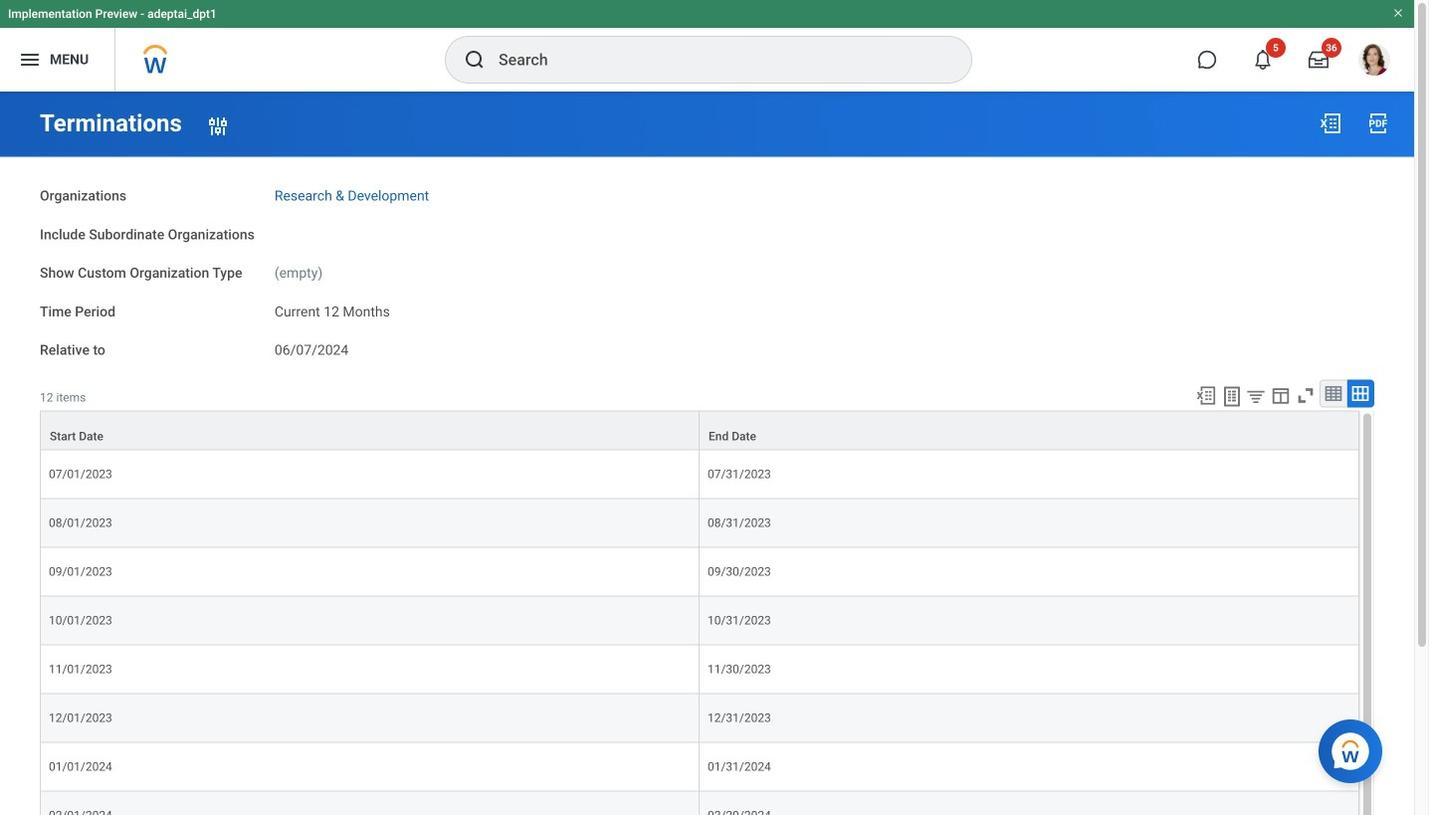 Task type: locate. For each thing, give the bounding box(es) containing it.
export to excel image left "export to worksheets" icon
[[1196, 385, 1218, 407]]

1 horizontal spatial export to excel image
[[1319, 112, 1343, 135]]

9 row from the top
[[40, 792, 1360, 815]]

justify image
[[18, 48, 42, 72]]

export to worksheets image
[[1221, 385, 1245, 409]]

0 vertical spatial export to excel image
[[1319, 112, 1343, 135]]

1 vertical spatial export to excel image
[[1196, 385, 1218, 407]]

current 12 months element
[[275, 299, 390, 320]]

1 row from the top
[[40, 411, 1360, 451]]

fullscreen image
[[1295, 385, 1317, 407]]

inbox large image
[[1309, 50, 1329, 70]]

7 row from the top
[[40, 694, 1360, 743]]

3 row from the top
[[40, 499, 1360, 548]]

6 row from the top
[[40, 646, 1360, 694]]

5 row from the top
[[40, 597, 1360, 646]]

8 row from the top
[[40, 743, 1360, 792]]

0 horizontal spatial export to excel image
[[1196, 385, 1218, 407]]

2 row from the top
[[40, 450, 1360, 499]]

toolbar
[[1187, 380, 1375, 411]]

export to excel image left view printable version (pdf) 'image'
[[1319, 112, 1343, 135]]

Search Workday  search field
[[499, 38, 931, 82]]

export to excel image
[[1319, 112, 1343, 135], [1196, 385, 1218, 407]]

main content
[[0, 92, 1415, 815]]

row
[[40, 411, 1360, 451], [40, 450, 1360, 499], [40, 499, 1360, 548], [40, 548, 1360, 597], [40, 597, 1360, 646], [40, 646, 1360, 694], [40, 694, 1360, 743], [40, 743, 1360, 792], [40, 792, 1360, 815]]

banner
[[0, 0, 1415, 92]]

select to filter grid data image
[[1246, 386, 1267, 407]]

column header
[[40, 411, 700, 451]]

expand table image
[[1351, 384, 1371, 404]]



Task type: describe. For each thing, give the bounding box(es) containing it.
change selection image
[[206, 114, 230, 138]]

export to excel image for "export to worksheets" icon
[[1196, 385, 1218, 407]]

view printable version (pdf) image
[[1367, 112, 1391, 135]]

click to view/edit grid preferences image
[[1270, 385, 1292, 407]]

export to excel image for view printable version (pdf) 'image'
[[1319, 112, 1343, 135]]

notifications large image
[[1254, 50, 1273, 70]]

4 row from the top
[[40, 548, 1360, 597]]

close environment banner image
[[1393, 7, 1405, 19]]

table image
[[1324, 384, 1344, 404]]

search image
[[463, 48, 487, 72]]

profile logan mcneil image
[[1359, 44, 1391, 80]]



Task type: vqa. For each thing, say whether or not it's contained in the screenshot.
Fullscreen image in the right of the page
yes



